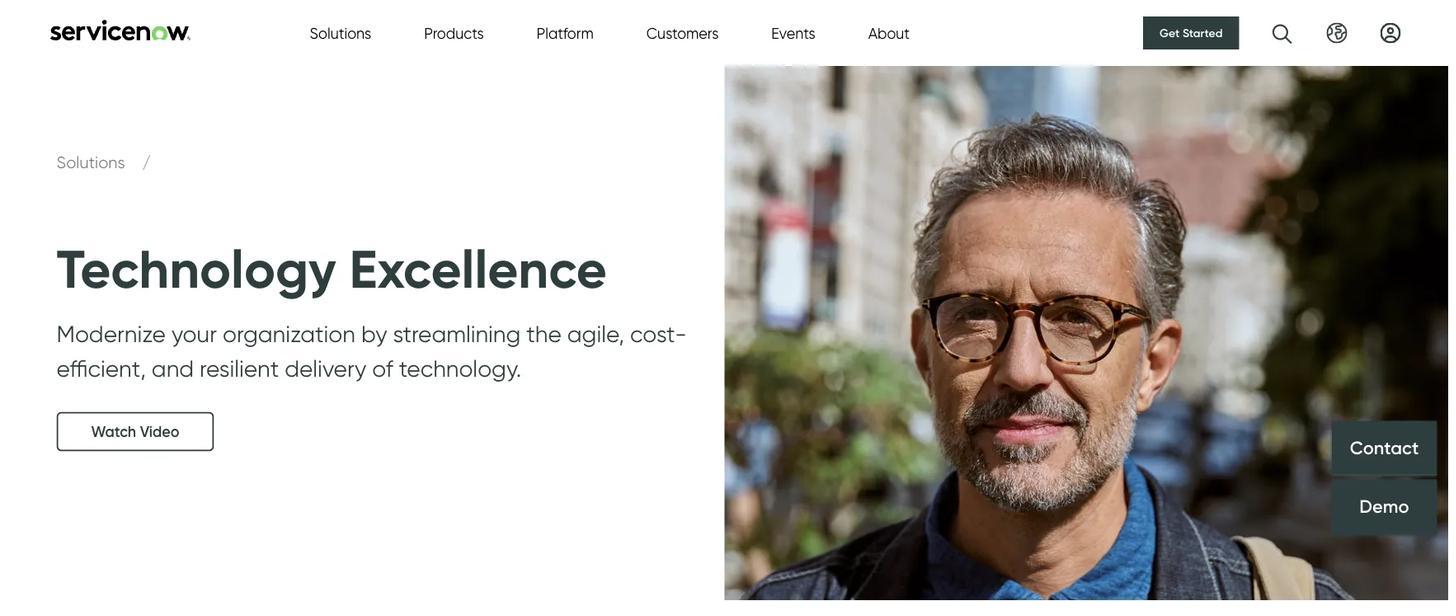 Task type: describe. For each thing, give the bounding box(es) containing it.
of
[[372, 354, 393, 382]]

watch video
[[91, 423, 179, 441]]

streamline service delivery for technology excellence image
[[0, 66, 1449, 601]]

products
[[424, 24, 484, 42]]

your
[[171, 320, 217, 347]]

technology.
[[399, 354, 521, 382]]

about
[[868, 24, 910, 42]]

solutions button
[[310, 22, 371, 44]]

solutions
[[310, 24, 371, 42]]

excellence
[[349, 236, 607, 301]]

organization
[[223, 320, 355, 347]]

get
[[1160, 26, 1180, 40]]

events button
[[771, 22, 815, 44]]

streamlining
[[393, 320, 521, 347]]

by
[[361, 320, 387, 347]]

started
[[1183, 26, 1223, 40]]

products button
[[424, 22, 484, 44]]

about button
[[868, 22, 910, 44]]

customers
[[646, 24, 719, 42]]

get started
[[1160, 26, 1223, 40]]

customers button
[[646, 22, 719, 44]]

contact
[[1350, 436, 1419, 459]]

delivery
[[285, 354, 366, 382]]

agile,
[[567, 320, 624, 347]]

get started link
[[1143, 16, 1239, 49]]

contact link
[[1332, 421, 1437, 475]]

cost-
[[630, 320, 687, 347]]

watch video link
[[56, 412, 214, 452]]

video
[[140, 423, 179, 441]]



Task type: vqa. For each thing, say whether or not it's contained in the screenshot.
AGILE,
yes



Task type: locate. For each thing, give the bounding box(es) containing it.
demo
[[1359, 495, 1409, 518]]

the
[[526, 320, 561, 347]]

technology
[[56, 236, 336, 301]]

events
[[771, 24, 815, 42]]

servicenow image
[[48, 19, 193, 41]]

technology excellence
[[56, 236, 607, 301]]

resilient
[[200, 354, 279, 382]]

efficient,
[[56, 354, 146, 382]]

modernize your organization by streamlining the agile, cost- efficient, and resilient delivery of technology.
[[56, 320, 687, 382]]

platform button
[[537, 22, 594, 44]]

platform
[[537, 24, 594, 42]]

modernize
[[56, 320, 166, 347]]

go to servicenow account image
[[1380, 23, 1401, 43]]

demo link
[[1332, 479, 1437, 534]]

watch
[[91, 423, 136, 441]]

and
[[152, 354, 194, 382]]



